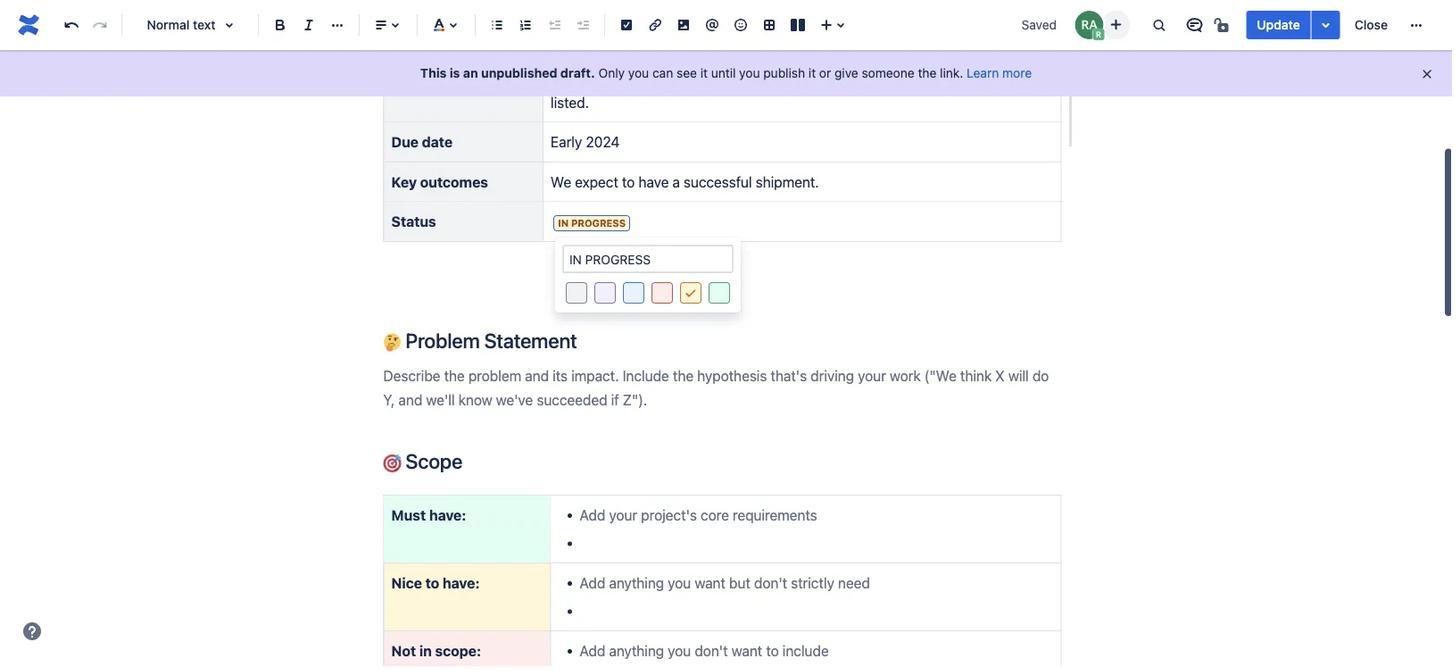 Task type: vqa. For each thing, say whether or not it's contained in the screenshot.
the bottommost IN
yes



Task type: locate. For each thing, give the bounding box(es) containing it.
0 vertical spatial in
[[558, 217, 569, 229]]

0 horizontal spatial it
[[701, 66, 708, 80]]

redo ⌘⇧z image
[[89, 14, 111, 36]]

:dart: image
[[384, 454, 401, 472]]

not
[[392, 642, 416, 659]]

have left a
[[639, 173, 669, 190]]

dismiss image
[[1421, 67, 1435, 81]]

listed.
[[551, 94, 589, 111]]

have
[[790, 69, 820, 86], [639, 173, 669, 190]]

we expect to have a successful shipment.
[[551, 173, 823, 190]]

is
[[450, 66, 460, 80]]

learn
[[967, 66, 1000, 80]]

Set a status field
[[564, 246, 732, 271]]

1 vertical spatial have
[[639, 173, 669, 190]]

statement
[[484, 328, 577, 352]]

link.
[[940, 66, 964, 80]]

not in scope:
[[392, 642, 481, 659]]

normal
[[147, 17, 190, 32]]

more formatting image
[[327, 14, 348, 36]]

in
[[558, 217, 569, 229], [420, 642, 432, 659]]

you left can
[[629, 66, 649, 80]]

early 2024
[[551, 134, 620, 150]]

to
[[621, 69, 633, 86], [824, 69, 837, 86], [923, 69, 936, 86], [622, 173, 635, 190], [426, 574, 440, 591]]

have: right must
[[429, 507, 466, 523]]

2 you from the left
[[740, 66, 760, 80]]

shipments.
[[692, 69, 762, 86]]

only
[[599, 66, 625, 80]]

key
[[392, 173, 417, 190]]

status
[[392, 213, 436, 230]]

the right ship
[[668, 69, 688, 86]]

have inside make sure to ship the shipments. we have to deliver them to the addresses as listed.
[[790, 69, 820, 86]]

2 it from the left
[[809, 66, 816, 80]]

must
[[392, 507, 426, 523]]

1 horizontal spatial it
[[809, 66, 816, 80]]

sure
[[589, 69, 617, 86]]

layouts image
[[788, 14, 809, 36]]

the left learn
[[940, 69, 961, 86]]

due date
[[392, 134, 453, 150]]

bullet list ⌘⇧8 image
[[487, 14, 508, 36]]

1 horizontal spatial we
[[766, 69, 787, 86]]

them
[[887, 69, 920, 86]]

publish
[[764, 66, 806, 80]]

in right not
[[420, 642, 432, 659]]

have:
[[429, 507, 466, 523], [443, 574, 480, 591]]

text
[[193, 17, 216, 32]]

this
[[421, 66, 447, 80]]

1 horizontal spatial have
[[790, 69, 820, 86]]

:dart: image
[[384, 454, 401, 472]]

objective
[[392, 69, 457, 86]]

give
[[835, 66, 859, 80]]

it right see at top left
[[701, 66, 708, 80]]

in left progress
[[558, 217, 569, 229]]

we left expect
[[551, 173, 572, 190]]

the
[[918, 66, 937, 80], [668, 69, 688, 86], [940, 69, 961, 86]]

0 vertical spatial we
[[766, 69, 787, 86]]

have left give
[[790, 69, 820, 86]]

1 vertical spatial we
[[551, 173, 572, 190]]

ship
[[637, 69, 664, 86]]

confluence image
[[14, 11, 43, 39]]

adjust update settings image
[[1316, 14, 1337, 36]]

1 horizontal spatial you
[[740, 66, 760, 80]]

it left or
[[809, 66, 816, 80]]

you
[[629, 66, 649, 80], [740, 66, 760, 80]]

see
[[677, 66, 697, 80]]

0 horizontal spatial have
[[639, 173, 669, 190]]

learn more link
[[967, 66, 1032, 80]]

scope:
[[435, 642, 481, 659]]

date
[[422, 134, 453, 150]]

comment icon image
[[1184, 14, 1206, 36]]

update
[[1258, 17, 1301, 32]]

0 horizontal spatial the
[[668, 69, 688, 86]]

it
[[701, 66, 708, 80], [809, 66, 816, 80]]

progress
[[571, 217, 626, 229]]

make
[[551, 69, 586, 86]]

the left link.
[[918, 66, 937, 80]]

draft.
[[561, 66, 595, 80]]

1 vertical spatial in
[[420, 642, 432, 659]]

mention image
[[702, 14, 723, 36]]

shipment.
[[756, 173, 819, 190]]

0 horizontal spatial you
[[629, 66, 649, 80]]

1 it from the left
[[701, 66, 708, 80]]

more image
[[1406, 14, 1428, 36]]

addresses
[[964, 69, 1030, 86]]

0 vertical spatial have
[[790, 69, 820, 86]]

scope
[[401, 449, 463, 473]]

can
[[653, 66, 674, 80]]

close
[[1355, 17, 1389, 32]]

have: right nice
[[443, 574, 480, 591]]

close button
[[1345, 11, 1399, 39]]

we right shipments.
[[766, 69, 787, 86]]

problem
[[406, 328, 480, 352]]

:thinking: image
[[384, 333, 401, 351]]

an
[[463, 66, 478, 80]]

2024
[[586, 134, 620, 150]]

we
[[766, 69, 787, 86], [551, 173, 572, 190]]

key outcomes
[[392, 173, 488, 190]]

1 horizontal spatial in
[[558, 217, 569, 229]]

you right until
[[740, 66, 760, 80]]

nice
[[392, 574, 422, 591]]

action item image
[[616, 14, 638, 36]]



Task type: describe. For each thing, give the bounding box(es) containing it.
more
[[1003, 66, 1032, 80]]

ruby anderson image
[[1075, 11, 1104, 39]]

undo ⌘z image
[[61, 14, 82, 36]]

to right expect
[[622, 173, 635, 190]]

problem statement
[[401, 328, 577, 352]]

this is an unpublished draft. only you can see it until you publish it or give someone the link. learn more
[[421, 66, 1032, 80]]

due
[[392, 134, 419, 150]]

table image
[[759, 14, 780, 36]]

help image
[[21, 621, 43, 642]]

make sure to ship the shipments. we have to deliver them to the addresses as listed.
[[551, 69, 1052, 111]]

invite to edit image
[[1106, 14, 1127, 35]]

confluence image
[[14, 11, 43, 39]]

outcomes
[[420, 173, 488, 190]]

a
[[673, 173, 680, 190]]

align left image
[[371, 14, 392, 36]]

sally
[[551, 30, 581, 47]]

indent tab image
[[572, 14, 594, 36]]

someone
[[862, 66, 915, 80]]

to left link.
[[923, 69, 936, 86]]

numbered list ⌘⇧7 image
[[515, 14, 537, 36]]

nice to have:
[[392, 574, 480, 591]]

1 horizontal spatial the
[[918, 66, 937, 80]]

expect
[[575, 173, 619, 190]]

:thinking: image
[[384, 333, 401, 351]]

emoji image
[[730, 14, 752, 36]]

to left deliver
[[824, 69, 837, 86]]

no restrictions image
[[1213, 14, 1234, 36]]

early
[[551, 134, 582, 150]]

update button
[[1247, 11, 1312, 39]]

we inside make sure to ship the shipments. we have to deliver them to the addresses as listed.
[[766, 69, 787, 86]]

normal text button
[[129, 5, 251, 45]]

in progress
[[558, 217, 626, 229]]

as
[[1034, 69, 1049, 86]]

must have:
[[392, 507, 466, 523]]

link image
[[645, 14, 666, 36]]

2 horizontal spatial the
[[940, 69, 961, 86]]

yellow image
[[681, 283, 701, 305]]

successful
[[684, 173, 752, 190]]

0 horizontal spatial in
[[420, 642, 432, 659]]

0 horizontal spatial we
[[551, 173, 572, 190]]

italic ⌘i image
[[298, 14, 320, 36]]

to right nice
[[426, 574, 440, 591]]

deliver
[[841, 69, 883, 86]]

normal text
[[147, 17, 216, 32]]

or
[[820, 66, 832, 80]]

1 you from the left
[[629, 66, 649, 80]]

bold ⌘b image
[[270, 14, 291, 36]]

find and replace image
[[1149, 14, 1170, 36]]

until
[[711, 66, 736, 80]]

outdent ⇧tab image
[[544, 14, 565, 36]]

1 vertical spatial have:
[[443, 574, 480, 591]]

to left ship
[[621, 69, 633, 86]]

saved
[[1022, 17, 1057, 32]]

unpublished
[[481, 66, 558, 80]]

0 vertical spatial have:
[[429, 507, 466, 523]]

editable content region
[[355, 0, 1091, 667]]

add image, video, or file image
[[673, 14, 695, 36]]



